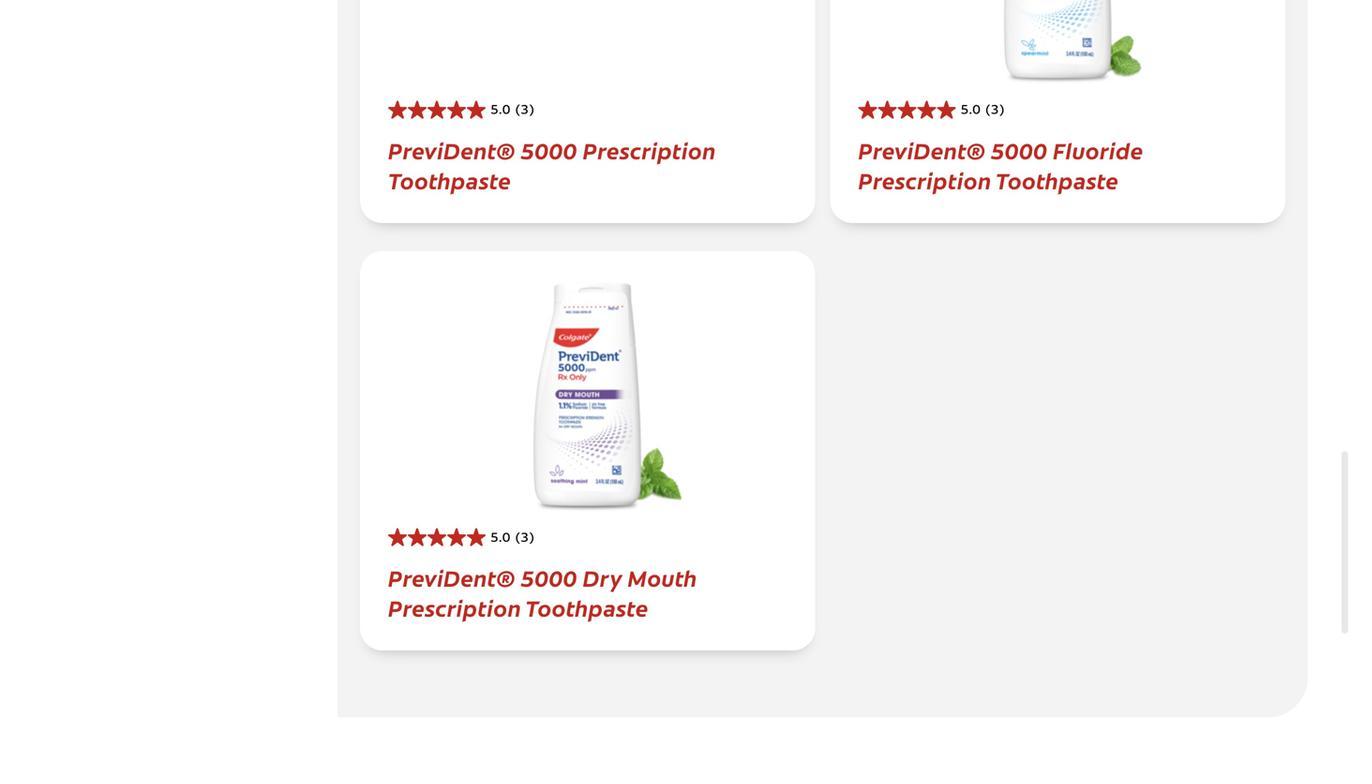 Task type: describe. For each thing, give the bounding box(es) containing it.
toothpaste inside prevident® 5000 fluoride prescription toothpaste
[[996, 164, 1119, 195]]

prescription inside prevident® 5000 fluoride prescription toothpaste
[[859, 164, 992, 195]]

prevident® for prevident® 5000 dry mouth prescription toothpaste
[[388, 562, 515, 593]]

fluoride
[[1053, 134, 1144, 165]]

prevident® 5000 prescription toothpaste
[[388, 134, 716, 195]]

5.0 for prescription
[[491, 104, 511, 117]]

5.0 (3) for prescription
[[491, 104, 535, 117]]

(3) for dry
[[516, 532, 535, 545]]

toothpaste inside prevident® 5000 dry mouth prescription toothpaste
[[526, 592, 649, 623]]

(3) for fluoride
[[986, 104, 1005, 117]]

5.0 (3) for fluoride
[[961, 104, 1005, 117]]

toothpaste inside 'prevident® 5000 prescription toothpaste'
[[388, 164, 511, 195]]

mouth
[[628, 562, 698, 593]]



Task type: vqa. For each thing, say whether or not it's contained in the screenshot.
5000 corresponding to Fluoride
yes



Task type: locate. For each thing, give the bounding box(es) containing it.
prescription inside 'prevident® 5000 prescription toothpaste'
[[583, 134, 716, 165]]

prevident® 5000 fluoride prescription toothpaste
[[859, 134, 1144, 195]]

prevident® for prevident® 5000 prescription toothpaste
[[388, 134, 515, 165]]

(3) up 'prevident® 5000 prescription toothpaste' on the top
[[516, 104, 535, 117]]

5000
[[521, 134, 578, 165], [991, 134, 1048, 165], [521, 562, 578, 593]]

5.0 up 'prevident® 5000 prescription toothpaste' on the top
[[491, 104, 511, 117]]

prescription inside prevident® 5000 dry mouth prescription toothpaste
[[388, 592, 522, 623]]

5000 inside prevident® 5000 fluoride prescription toothpaste
[[991, 134, 1048, 165]]

1 horizontal spatial prescription
[[583, 134, 716, 165]]

prescription
[[583, 134, 716, 165], [859, 164, 992, 195], [388, 592, 522, 623]]

5.0 up prevident® 5000 fluoride prescription toothpaste at top right
[[961, 104, 981, 117]]

5000 for fluoride
[[991, 134, 1048, 165]]

0 horizontal spatial prescription
[[388, 592, 522, 623]]

2 horizontal spatial toothpaste
[[996, 164, 1119, 195]]

2 horizontal spatial prescription
[[859, 164, 992, 195]]

(3) for prescription
[[516, 104, 535, 117]]

5.0 up prevident® 5000 dry mouth prescription toothpaste
[[491, 532, 511, 545]]

(3) up prevident® 5000 fluoride prescription toothpaste at top right
[[986, 104, 1005, 117]]

(3) up prevident® 5000 dry mouth prescription toothpaste
[[516, 532, 535, 545]]

prevident® inside prevident® 5000 dry mouth prescription toothpaste
[[388, 562, 515, 593]]

(3)
[[516, 104, 535, 117], [986, 104, 1005, 117], [516, 532, 535, 545]]

dry
[[583, 562, 623, 593]]

prevident® inside 'prevident® 5000 prescription toothpaste'
[[388, 134, 515, 165]]

1 horizontal spatial toothpaste
[[526, 592, 649, 623]]

5.0 (3)
[[491, 104, 535, 117], [961, 104, 1005, 117], [491, 532, 535, 545]]

toothpaste
[[388, 164, 511, 195], [996, 164, 1119, 195], [526, 592, 649, 623]]

5.0 (3) for dry
[[491, 532, 535, 545]]

5000 for prescription
[[521, 134, 578, 165]]

0 horizontal spatial toothpaste
[[388, 164, 511, 195]]

5.0 (3) up prevident® 5000 dry mouth prescription toothpaste
[[491, 532, 535, 545]]

5000 for dry
[[521, 562, 578, 593]]

5000 inside prevident® 5000 dry mouth prescription toothpaste
[[521, 562, 578, 593]]

5.0
[[491, 104, 511, 117], [961, 104, 981, 117], [491, 532, 511, 545]]

prevident®
[[388, 134, 515, 165], [859, 134, 986, 165], [388, 562, 515, 593]]

5.0 for fluoride
[[961, 104, 981, 117]]

5000 inside 'prevident® 5000 prescription toothpaste'
[[521, 134, 578, 165]]

5.0 (3) up prevident® 5000 fluoride prescription toothpaste at top right
[[961, 104, 1005, 117]]

5.0 for dry
[[491, 532, 511, 545]]

5.0 (3) up 'prevident® 5000 prescription toothpaste' on the top
[[491, 104, 535, 117]]

prevident® for prevident® 5000 fluoride prescription toothpaste
[[859, 134, 986, 165]]

prevident® inside prevident® 5000 fluoride prescription toothpaste
[[859, 134, 986, 165]]

prevident® 5000 dry mouth prescription toothpaste
[[388, 562, 698, 623]]



